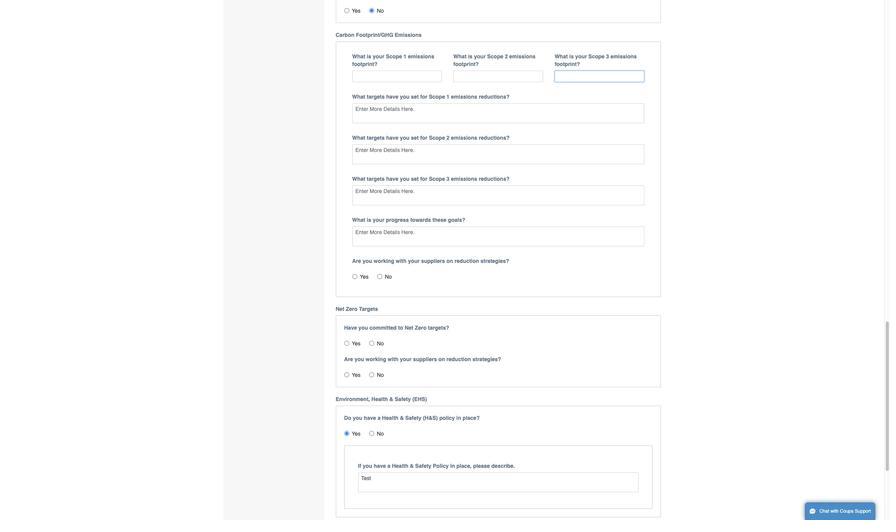 Task type: vqa. For each thing, say whether or not it's contained in the screenshot.
'heading'
no



Task type: locate. For each thing, give the bounding box(es) containing it.
health for do
[[382, 415, 398, 421]]

1 inside what is your scope 1 emissions footprint?
[[403, 53, 406, 59]]

policy
[[439, 415, 455, 421]]

1 for from the top
[[420, 94, 427, 100]]

place?
[[463, 415, 480, 421]]

in right "policy"
[[456, 415, 461, 421]]

what inside what is your scope 2 emissions footprint?
[[453, 53, 467, 59]]

1 vertical spatial for
[[420, 135, 427, 141]]

footprint? inside what is your scope 3 emissions footprint?
[[555, 61, 580, 67]]

footprint? for what is your scope 2 emissions footprint?
[[453, 61, 479, 67]]

1 set from the top
[[411, 94, 419, 100]]

2 vertical spatial set
[[411, 176, 419, 182]]

1 horizontal spatial 2
[[505, 53, 508, 59]]

footprint?
[[352, 61, 378, 67], [453, 61, 479, 67], [555, 61, 580, 67]]

1 vertical spatial set
[[411, 135, 419, 141]]

your inside what is your scope 3 emissions footprint?
[[575, 53, 587, 59]]

have
[[386, 94, 398, 100], [386, 135, 398, 141], [386, 176, 398, 182], [364, 415, 376, 421], [374, 463, 386, 469]]

working
[[374, 258, 394, 264], [366, 356, 386, 362]]

1 vertical spatial 2
[[446, 135, 449, 141]]

2 vertical spatial health
[[392, 463, 408, 469]]

0 vertical spatial for
[[420, 94, 427, 100]]

1 vertical spatial a
[[387, 463, 390, 469]]

0 vertical spatial a
[[378, 415, 381, 421]]

you
[[400, 94, 409, 100], [400, 135, 409, 141], [400, 176, 409, 182], [363, 258, 372, 264], [358, 325, 368, 331], [355, 356, 364, 362], [353, 415, 362, 421], [363, 463, 372, 469]]

no
[[377, 8, 384, 14], [385, 274, 392, 280], [377, 341, 384, 347], [377, 372, 384, 378], [377, 431, 384, 437]]

1 vertical spatial 1
[[446, 94, 449, 100]]

is left progress
[[367, 217, 371, 223]]

safety left policy
[[415, 463, 431, 469]]

reductions? up the what targets have you set for scope 1 emissions reductions? text box
[[479, 94, 510, 100]]

in
[[456, 415, 461, 421], [450, 463, 455, 469]]

3 reductions? from the top
[[479, 176, 510, 182]]

your
[[373, 53, 384, 59], [474, 53, 486, 59], [575, 53, 587, 59], [373, 217, 384, 223], [408, 258, 420, 264], [400, 356, 412, 362]]

2 reductions? from the top
[[479, 135, 510, 141]]

for for 2
[[420, 135, 427, 141]]

3
[[606, 53, 609, 59], [446, 176, 449, 182]]

1 vertical spatial reductions?
[[479, 135, 510, 141]]

1 horizontal spatial 1
[[446, 94, 449, 100]]

& for policy
[[410, 463, 414, 469]]

1 reductions? from the top
[[479, 94, 510, 100]]

2 vertical spatial with
[[831, 509, 839, 514]]

your inside what is your scope 1 emissions footprint?
[[373, 53, 384, 59]]

1 vertical spatial 3
[[446, 176, 449, 182]]

is
[[367, 53, 371, 59], [468, 53, 473, 59], [569, 53, 574, 59], [367, 217, 371, 223]]

on
[[446, 258, 453, 264], [438, 356, 445, 362]]

2 set from the top
[[411, 135, 419, 141]]

1 vertical spatial zero
[[415, 325, 426, 331]]

in left place,
[[450, 463, 455, 469]]

targets for what targets have you set for scope 1 emissions reductions?
[[367, 94, 385, 100]]

2 vertical spatial for
[[420, 176, 427, 182]]

are you working with your suppliers on reduction strategies?
[[352, 258, 509, 264], [344, 356, 501, 362]]

have for what targets have you set for scope 2 emissions reductions?
[[386, 135, 398, 141]]

3 for from the top
[[420, 176, 427, 182]]

set for 3
[[411, 176, 419, 182]]

None radio
[[344, 8, 349, 13], [352, 274, 357, 279], [377, 274, 382, 279], [344, 341, 349, 346], [344, 372, 349, 377], [369, 372, 374, 377], [344, 8, 349, 13], [352, 274, 357, 279], [377, 274, 382, 279], [344, 341, 349, 346], [344, 372, 349, 377], [369, 372, 374, 377]]

footprint? for what is your scope 1 emissions footprint?
[[352, 61, 378, 67]]

your inside what is your scope 2 emissions footprint?
[[474, 53, 486, 59]]

environment,
[[336, 396, 370, 402]]

0 horizontal spatial &
[[389, 396, 393, 402]]

what inside what is your scope 1 emissions footprint?
[[352, 53, 365, 59]]

safety left (ehs)
[[395, 396, 411, 402]]

emissions inside what is your scope 1 emissions footprint?
[[408, 53, 434, 59]]

for
[[420, 94, 427, 100], [420, 135, 427, 141], [420, 176, 427, 182]]

& left policy
[[410, 463, 414, 469]]

set for 1
[[411, 94, 419, 100]]

are
[[352, 258, 361, 264], [344, 356, 353, 362]]

set
[[411, 94, 419, 100], [411, 135, 419, 141], [411, 176, 419, 182]]

reductions? up what targets have you set for scope 2 emissions reductions? text field
[[479, 135, 510, 141]]

is for what is your scope 3 emissions footprint?
[[569, 53, 574, 59]]

0 vertical spatial on
[[446, 258, 453, 264]]

0 horizontal spatial net
[[336, 306, 344, 312]]

0 vertical spatial reductions?
[[479, 94, 510, 100]]

1 horizontal spatial zero
[[415, 325, 426, 331]]

what is your scope 1 emissions footprint?
[[352, 53, 434, 67]]

emissions inside what is your scope 3 emissions footprint?
[[610, 53, 637, 59]]

carbon footprint/ghg emissions
[[336, 32, 422, 38]]

0 vertical spatial targets
[[367, 94, 385, 100]]

targets
[[367, 94, 385, 100], [367, 135, 385, 141], [367, 176, 385, 182]]

footprint? inside what is your scope 1 emissions footprint?
[[352, 61, 378, 67]]

None radio
[[369, 8, 374, 13], [369, 341, 374, 346], [344, 431, 349, 436], [369, 431, 374, 436], [369, 8, 374, 13], [369, 341, 374, 346], [344, 431, 349, 436], [369, 431, 374, 436]]

1 vertical spatial health
[[382, 415, 398, 421]]

0 vertical spatial with
[[396, 258, 406, 264]]

reductions? for what targets have you set for scope 1 emissions reductions?
[[479, 94, 510, 100]]

is down footprint/ghg
[[367, 53, 371, 59]]

1 vertical spatial with
[[388, 356, 398, 362]]

1 footprint? from the left
[[352, 61, 378, 67]]

chat with coupa support
[[820, 509, 871, 514]]

health
[[371, 396, 388, 402], [382, 415, 398, 421], [392, 463, 408, 469]]

reduction
[[455, 258, 479, 264], [446, 356, 471, 362]]

what for what targets have you set for scope 2 emissions reductions?
[[352, 135, 365, 141]]

& down the environment, health & safety (ehs) at the left of page
[[400, 415, 404, 421]]

safety left (h&s)
[[405, 415, 421, 421]]

What targets have you set for Scope 3 emissions reductions? text field
[[352, 185, 644, 205]]

(h&s)
[[423, 415, 438, 421]]

1 vertical spatial suppliers
[[413, 356, 437, 362]]

is inside what is your scope 2 emissions footprint?
[[468, 53, 473, 59]]

is up what is your scope 2 emissions footprint? text field
[[468, 53, 473, 59]]

what targets have you set for scope 2 emissions reductions?
[[352, 135, 510, 141]]

1 vertical spatial targets
[[367, 135, 385, 141]]

yes up targets
[[360, 274, 369, 280]]

0 vertical spatial 3
[[606, 53, 609, 59]]

0 vertical spatial 2
[[505, 53, 508, 59]]

1 horizontal spatial &
[[400, 415, 404, 421]]

safety
[[395, 396, 411, 402], [405, 415, 421, 421], [415, 463, 431, 469]]

is inside what is your scope 3 emissions footprint?
[[569, 53, 574, 59]]

0 horizontal spatial on
[[438, 356, 445, 362]]

scope inside what is your scope 2 emissions footprint?
[[487, 53, 503, 59]]

footprint? inside what is your scope 2 emissions footprint?
[[453, 61, 479, 67]]

suppliers
[[421, 258, 445, 264], [413, 356, 437, 362]]

committed
[[369, 325, 397, 331]]

3 footprint? from the left
[[555, 61, 580, 67]]

2 horizontal spatial &
[[410, 463, 414, 469]]

emissions up what is your scope 2 emissions footprint? text field
[[509, 53, 536, 59]]

is for what is your scope 1 emissions footprint?
[[367, 53, 371, 59]]

yes up "environment,"
[[352, 372, 361, 378]]

2 footprint? from the left
[[453, 61, 479, 67]]

footprint? up what is your scope 2 emissions footprint? text field
[[453, 61, 479, 67]]

1 vertical spatial in
[[450, 463, 455, 469]]

footprint? up what is your scope 3 emissions footprint? text field
[[555, 61, 580, 67]]

2 vertical spatial reductions?
[[479, 176, 510, 182]]

what
[[352, 53, 365, 59], [453, 53, 467, 59], [555, 53, 568, 59], [352, 94, 365, 100], [352, 135, 365, 141], [352, 176, 365, 182], [352, 217, 365, 223]]

emissions up the "what targets have you set for scope 3 emissions reductions?" text box
[[451, 176, 477, 182]]

goals?
[[448, 217, 465, 223]]

What is your Scope 3 emissions footprint? text field
[[555, 71, 644, 82]]

if you have a health & safety policy in place, please describe.
[[358, 463, 515, 469]]

scope
[[386, 53, 402, 59], [487, 53, 503, 59], [588, 53, 605, 59], [429, 94, 445, 100], [429, 135, 445, 141], [429, 176, 445, 182]]

emissions down emissions
[[408, 53, 434, 59]]

emissions inside what is your scope 2 emissions footprint?
[[509, 53, 536, 59]]

footprint? down footprint/ghg
[[352, 61, 378, 67]]

0 vertical spatial set
[[411, 94, 419, 100]]

reductions?
[[479, 94, 510, 100], [479, 135, 510, 141], [479, 176, 510, 182]]

reductions? up the "what targets have you set for scope 3 emissions reductions?" text box
[[479, 176, 510, 182]]

strategies?
[[481, 258, 509, 264], [472, 356, 501, 362]]

yes up carbon
[[352, 8, 361, 14]]

3 set from the top
[[411, 176, 419, 182]]

2 vertical spatial safety
[[415, 463, 431, 469]]

1 horizontal spatial on
[[446, 258, 453, 264]]

a
[[378, 415, 381, 421], [387, 463, 390, 469]]

0 horizontal spatial 1
[[403, 53, 406, 59]]

what is your scope 2 emissions footprint?
[[453, 53, 536, 67]]

what for what targets have you set for scope 1 emissions reductions?
[[352, 94, 365, 100]]

zero
[[346, 306, 357, 312], [415, 325, 426, 331]]

a right if
[[387, 463, 390, 469]]

0 horizontal spatial footprint?
[[352, 61, 378, 67]]

is up what is your scope 3 emissions footprint? text field
[[569, 53, 574, 59]]

0 vertical spatial &
[[389, 396, 393, 402]]

policy
[[433, 463, 449, 469]]

yes
[[352, 8, 361, 14], [360, 274, 369, 280], [352, 341, 361, 347], [352, 372, 361, 378], [352, 431, 361, 437]]

2
[[505, 53, 508, 59], [446, 135, 449, 141]]

net up have
[[336, 306, 344, 312]]

2 targets from the top
[[367, 135, 385, 141]]

1 targets from the top
[[367, 94, 385, 100]]

What targets have you set for Scope 2 emissions reductions? text field
[[352, 144, 644, 164]]

net
[[336, 306, 344, 312], [405, 325, 413, 331]]

1 vertical spatial safety
[[405, 415, 421, 421]]

what targets have you set for scope 1 emissions reductions?
[[352, 94, 510, 100]]

0 vertical spatial strategies?
[[481, 258, 509, 264]]

1
[[403, 53, 406, 59], [446, 94, 449, 100]]

your for what is your progress towards these goals?
[[373, 217, 384, 223]]

2 vertical spatial &
[[410, 463, 414, 469]]

a down the environment, health & safety (ehs) at the left of page
[[378, 415, 381, 421]]

1 horizontal spatial a
[[387, 463, 390, 469]]

& up do you have a health & safety (h&s) policy in place?
[[389, 396, 393, 402]]

is inside what is your scope 1 emissions footprint?
[[367, 53, 371, 59]]

yes down have
[[352, 341, 361, 347]]

0 vertical spatial net
[[336, 306, 344, 312]]

0 horizontal spatial 2
[[446, 135, 449, 141]]

What is your Scope 2 emissions footprint? text field
[[453, 71, 543, 82]]

emissions
[[408, 53, 434, 59], [509, 53, 536, 59], [610, 53, 637, 59], [451, 94, 477, 100], [451, 135, 477, 141], [451, 176, 477, 182]]

what for what is your scope 1 emissions footprint?
[[352, 53, 365, 59]]

footprint? for what is your scope 3 emissions footprint?
[[555, 61, 580, 67]]

3 targets from the top
[[367, 176, 385, 182]]

what is your progress towards these goals?
[[352, 217, 465, 223]]

please
[[473, 463, 490, 469]]

emissions up what is your scope 3 emissions footprint? text field
[[610, 53, 637, 59]]

what for what is your progress towards these goals?
[[352, 217, 365, 223]]

a for do
[[378, 415, 381, 421]]

1 horizontal spatial 3
[[606, 53, 609, 59]]

2 for from the top
[[420, 135, 427, 141]]

1 vertical spatial net
[[405, 325, 413, 331]]

with
[[396, 258, 406, 264], [388, 356, 398, 362], [831, 509, 839, 514]]

zero left targets
[[346, 306, 357, 312]]

What targets have you set for Scope 1 emissions reductions? text field
[[352, 103, 644, 123]]

1 horizontal spatial footprint?
[[453, 61, 479, 67]]

0 vertical spatial safety
[[395, 396, 411, 402]]

&
[[389, 396, 393, 402], [400, 415, 404, 421], [410, 463, 414, 469]]

What is your Scope 1 emissions footprint? text field
[[352, 71, 442, 82]]

do you have a health & safety (h&s) policy in place?
[[344, 415, 480, 421]]

what inside what is your scope 3 emissions footprint?
[[555, 53, 568, 59]]

have
[[344, 325, 357, 331]]

have for do you have a health & safety (h&s) policy in place?
[[364, 415, 376, 421]]

footprint/ghg
[[356, 32, 393, 38]]

what is your scope 3 emissions footprint?
[[555, 53, 637, 67]]

zero left targets?
[[415, 325, 426, 331]]

1 vertical spatial are
[[344, 356, 353, 362]]

1 horizontal spatial in
[[456, 415, 461, 421]]

1 vertical spatial &
[[400, 415, 404, 421]]

0 vertical spatial zero
[[346, 306, 357, 312]]

net right to on the left bottom of the page
[[405, 325, 413, 331]]

0 vertical spatial 1
[[403, 53, 406, 59]]

2 horizontal spatial footprint?
[[555, 61, 580, 67]]

2 vertical spatial targets
[[367, 176, 385, 182]]

0 horizontal spatial a
[[378, 415, 381, 421]]



Task type: describe. For each thing, give the bounding box(es) containing it.
a for if
[[387, 463, 390, 469]]

0 vertical spatial reduction
[[455, 258, 479, 264]]

for for 1
[[420, 94, 427, 100]]

do
[[344, 415, 351, 421]]

If you have a Health & Safety Policy in place, please describe. text field
[[358, 473, 639, 493]]

chat with coupa support button
[[805, 502, 876, 520]]

net zero targets
[[336, 306, 378, 312]]

1 vertical spatial reduction
[[446, 356, 471, 362]]

support
[[855, 509, 871, 514]]

0 vertical spatial health
[[371, 396, 388, 402]]

these
[[432, 217, 446, 223]]

coupa
[[840, 509, 854, 514]]

0 vertical spatial are you working with your suppliers on reduction strategies?
[[352, 258, 509, 264]]

0 vertical spatial suppliers
[[421, 258, 445, 264]]

your for what is your scope 2 emissions footprint?
[[474, 53, 486, 59]]

1 vertical spatial are you working with your suppliers on reduction strategies?
[[344, 356, 501, 362]]

reductions? for what targets have you set for scope 2 emissions reductions?
[[479, 135, 510, 141]]

targets for what targets have you set for scope 2 emissions reductions?
[[367, 135, 385, 141]]

what for what targets have you set for scope 3 emissions reductions?
[[352, 176, 365, 182]]

& for (h&s)
[[400, 415, 404, 421]]

reductions? for what targets have you set for scope 3 emissions reductions?
[[479, 176, 510, 182]]

is for what is your scope 2 emissions footprint?
[[468, 53, 473, 59]]

What is your progress towards these goals? text field
[[352, 227, 644, 246]]

progress
[[386, 217, 409, 223]]

have for if you have a health & safety policy in place, please describe.
[[374, 463, 386, 469]]

with inside button
[[831, 509, 839, 514]]

your for what is your scope 3 emissions footprint?
[[575, 53, 587, 59]]

have you committed to net zero targets?
[[344, 325, 449, 331]]

safety for policy
[[415, 463, 431, 469]]

to
[[398, 325, 403, 331]]

0 horizontal spatial in
[[450, 463, 455, 469]]

towards
[[410, 217, 431, 223]]

2 inside what is your scope 2 emissions footprint?
[[505, 53, 508, 59]]

place,
[[456, 463, 472, 469]]

emissions up what targets have you set for scope 2 emissions reductions? text field
[[451, 135, 477, 141]]

emissions
[[395, 32, 422, 38]]

1 vertical spatial on
[[438, 356, 445, 362]]

for for 3
[[420, 176, 427, 182]]

chat
[[820, 509, 829, 514]]

is for what is your progress towards these goals?
[[367, 217, 371, 223]]

targets?
[[428, 325, 449, 331]]

scope inside what is your scope 3 emissions footprint?
[[588, 53, 605, 59]]

0 horizontal spatial 3
[[446, 176, 449, 182]]

3 inside what is your scope 3 emissions footprint?
[[606, 53, 609, 59]]

health for if
[[392, 463, 408, 469]]

targets for what targets have you set for scope 3 emissions reductions?
[[367, 176, 385, 182]]

0 vertical spatial in
[[456, 415, 461, 421]]

0 vertical spatial are
[[352, 258, 361, 264]]

what for what is your scope 2 emissions footprint?
[[453, 53, 467, 59]]

your for what is your scope 1 emissions footprint?
[[373, 53, 384, 59]]

yes up if
[[352, 431, 361, 437]]

1 vertical spatial strategies?
[[472, 356, 501, 362]]

have for what targets have you set for scope 1 emissions reductions?
[[386, 94, 398, 100]]

have for what targets have you set for scope 3 emissions reductions?
[[386, 176, 398, 182]]

emissions up the what targets have you set for scope 1 emissions reductions? text box
[[451, 94, 477, 100]]

0 horizontal spatial zero
[[346, 306, 357, 312]]

1 vertical spatial working
[[366, 356, 386, 362]]

set for 2
[[411, 135, 419, 141]]

scope inside what is your scope 1 emissions footprint?
[[386, 53, 402, 59]]

0 vertical spatial working
[[374, 258, 394, 264]]

carbon
[[336, 32, 354, 38]]

(ehs)
[[412, 396, 427, 402]]

if
[[358, 463, 361, 469]]

targets
[[359, 306, 378, 312]]

safety for (h&s)
[[405, 415, 421, 421]]

what targets have you set for scope 3 emissions reductions?
[[352, 176, 510, 182]]

1 horizontal spatial net
[[405, 325, 413, 331]]

describe.
[[491, 463, 515, 469]]

what for what is your scope 3 emissions footprint?
[[555, 53, 568, 59]]

environment, health & safety (ehs)
[[336, 396, 427, 402]]



